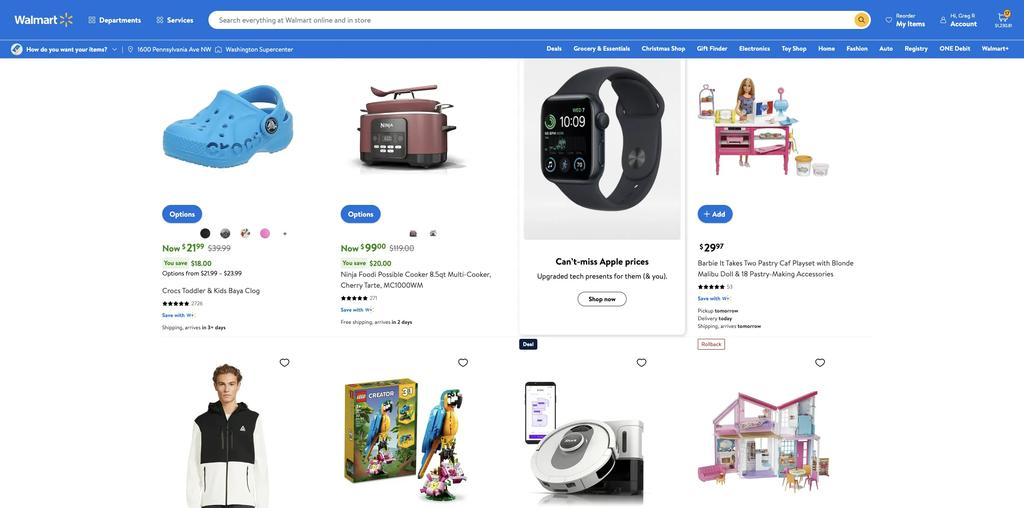 Task type: vqa. For each thing, say whether or not it's contained in the screenshot.
Contixo for Contixo
no



Task type: locate. For each thing, give the bounding box(es) containing it.
1 vertical spatial tomorrow
[[715, 307, 738, 315]]

2
[[755, 9, 757, 16], [397, 319, 400, 326]]

shipping, up finder
[[710, 9, 731, 16]]

r
[[972, 12, 975, 19]]

1 horizontal spatial free
[[698, 9, 708, 16]]

shipping, inside pickup tomorrow delivery today shipping, arrives tomorrow
[[698, 323, 719, 330]]

save with up shipping, arrives in 3+ days
[[162, 312, 185, 320]]

$ for 99
[[361, 242, 364, 252]]

1 horizontal spatial $
[[361, 242, 364, 252]]

1 horizontal spatial shop
[[793, 44, 807, 53]]

0 vertical spatial free
[[698, 9, 708, 16]]

1 horizontal spatial walmart plus image
[[365, 306, 374, 315]]

2 horizontal spatial save
[[698, 295, 709, 303]]

days up electronics
[[759, 9, 769, 16]]

add to favorites list, shark ai ultra self-empty robot vacuum, bagless 60-day capacity base, precision home mapping, perfect for pet hair, wi-fi, av2511ae image
[[636, 358, 647, 369]]

walmart+
[[982, 44, 1009, 53]]

0 horizontal spatial &
[[207, 286, 212, 296]]

barbie
[[698, 258, 718, 268]]

you
[[49, 45, 59, 54]]

0 horizontal spatial save with
[[162, 312, 185, 320]]

in inside shipping, arrives tomorrow free shipping, arrives in 2 days
[[749, 9, 753, 16]]

with up shipping, arrives in 3+ days
[[174, 312, 185, 320]]

1 horizontal spatial shipping,
[[710, 9, 731, 16]]

toddler
[[182, 286, 205, 296]]

18
[[742, 269, 748, 279]]

shop inside "link"
[[671, 44, 685, 53]]

2 vertical spatial &
[[207, 286, 212, 296]]

in up electronics link
[[749, 9, 753, 16]]

1 save from the left
[[175, 259, 187, 268]]

save inside you save $18.00 options from $21.99 – $23.99
[[175, 259, 187, 268]]

now $ 21 99 $39.99
[[162, 240, 231, 256]]

miss
[[580, 256, 598, 268]]

0 horizontal spatial 99
[[196, 242, 204, 252]]

options for 99
[[348, 209, 374, 219]]

reebok men's softshell jacket, sizes s-3xl image
[[162, 354, 294, 509]]

$ inside now $ 99 00 $119.00
[[361, 242, 364, 252]]

2 inside shipping, arrives tomorrow free shipping, arrives in 2 days
[[755, 9, 757, 16]]

0 horizontal spatial 2
[[397, 319, 400, 326]]

cooker
[[405, 270, 428, 280]]

2 horizontal spatial save with
[[698, 295, 720, 303]]

today
[[719, 315, 732, 323]]

29
[[704, 240, 716, 256]]

0 horizontal spatial rollback
[[344, 25, 364, 33]]

$ inside $ 29 97
[[700, 242, 703, 252]]

1 vertical spatial free
[[341, 319, 351, 326]]

options up crocs
[[162, 269, 184, 278]]

save up from
[[175, 259, 187, 268]]

1 horizontal spatial rollback
[[702, 341, 721, 349]]

now up ninja
[[341, 242, 359, 255]]

0 horizontal spatial $
[[182, 242, 186, 252]]

now inside now $ 21 99 $39.99
[[162, 242, 180, 255]]

1 horizontal spatial 2
[[755, 9, 757, 16]]

0 horizontal spatial shop
[[671, 44, 685, 53]]

1 horizontal spatial days
[[402, 319, 412, 326]]

& right 'grocery'
[[597, 44, 602, 53]]

save up foodi
[[354, 259, 366, 268]]

1 options link from the left
[[162, 205, 202, 223]]

1 vertical spatial &
[[735, 269, 740, 279]]

arrives down 271
[[375, 319, 390, 326]]

save
[[175, 259, 187, 268], [354, 259, 366, 268]]

arrives right delivery on the right bottom of the page
[[721, 323, 736, 330]]

pickup tomorrow delivery today shipping, arrives tomorrow
[[698, 307, 761, 330]]

0 horizontal spatial now
[[162, 242, 180, 255]]

 image for 1600 pennsylvania ave nw
[[127, 46, 134, 53]]

0 horizontal spatial  image
[[127, 46, 134, 53]]

gift
[[697, 44, 708, 53]]

1 horizontal spatial &
[[597, 44, 602, 53]]

1 you from the left
[[164, 259, 174, 268]]

shipping, inside shipping, arrives tomorrow free shipping, arrives in 2 days
[[519, 5, 541, 12]]

you
[[164, 259, 174, 268], [343, 259, 353, 268]]

arrives
[[542, 5, 558, 12], [732, 9, 748, 16], [375, 319, 390, 326], [721, 323, 736, 330], [185, 324, 201, 332]]

tomorrow up 'grocery'
[[559, 5, 583, 12]]

& left the 18
[[735, 269, 740, 279]]

2 $ from the left
[[361, 242, 364, 252]]

save with
[[698, 295, 720, 303], [341, 306, 363, 314], [162, 312, 185, 320]]

rollback down everyone
[[344, 25, 364, 33]]

electric pink image
[[259, 228, 270, 239]]

99 down black icon
[[196, 242, 204, 252]]

playset
[[792, 258, 815, 268]]

$ left 29
[[700, 242, 703, 252]]

apple
[[600, 256, 623, 268]]

1 horizontal spatial 99
[[365, 240, 377, 256]]

my
[[896, 18, 906, 28]]

tomorrow right today on the right bottom of the page
[[738, 323, 761, 330]]

2 horizontal spatial shipping,
[[698, 323, 719, 330]]

(&
[[643, 272, 650, 282]]

save with up "pickup"
[[698, 295, 720, 303]]

1 horizontal spatial  image
[[215, 45, 222, 54]]

99 up "$20.00"
[[365, 240, 377, 256]]

options link up black icon
[[162, 205, 202, 223]]

barbie it takes two pastry caf playset with blonde malibu doll & 18 pastry-making accessories
[[698, 258, 854, 279]]

3 $ from the left
[[700, 242, 703, 252]]

fashion link
[[843, 44, 872, 53]]

options link up now $ 99 00 $119.00
[[341, 205, 381, 223]]

days right the 3+
[[215, 324, 226, 332]]

1 horizontal spatial save
[[354, 259, 366, 268]]

0 horizontal spatial shipping,
[[162, 324, 184, 332]]

2 save from the left
[[354, 259, 366, 268]]

2 up electronics link
[[755, 9, 757, 16]]

2 you from the left
[[343, 259, 353, 268]]

lego creator 3 in 1 exotic parrot building toy set, transforms to 3 different animal figures - from colorful parrot, to swimming fish, to cute frog, creative toys for kids ages 7 and up, 31136 image
[[341, 354, 472, 509]]

one
[[940, 44, 953, 53]]

electronics
[[739, 44, 770, 53]]

save
[[698, 295, 709, 303], [341, 306, 352, 314], [162, 312, 173, 320]]

seller
[[178, 25, 190, 33]]

reorder
[[896, 12, 916, 19]]

1 horizontal spatial options link
[[341, 205, 381, 223]]

you for options
[[164, 259, 174, 268]]

gift finder
[[697, 44, 728, 53]]

2 horizontal spatial &
[[735, 269, 740, 279]]

options link for 21
[[162, 205, 202, 223]]

walmart plus image down 271
[[365, 306, 374, 315]]

them
[[625, 272, 641, 282]]

you inside you save $18.00 options from $21.99 – $23.99
[[164, 259, 174, 268]]

add button
[[698, 205, 733, 223]]

$ inside now $ 21 99 $39.99
[[182, 242, 186, 252]]

shark ai ultra self-empty robot vacuum, bagless 60-day capacity base, precision home mapping, perfect for pet hair, wi-fi, av2511ae image
[[519, 354, 651, 509]]

free up gift
[[698, 9, 708, 16]]

2 now from the left
[[341, 242, 359, 255]]

2 vertical spatial tomorrow
[[738, 323, 761, 330]]

0 horizontal spatial save
[[175, 259, 187, 268]]

0 vertical spatial tomorrow
[[559, 5, 583, 12]]

$ 29 97
[[700, 240, 724, 256]]

save for ninja
[[354, 259, 366, 268]]

days down mc1000wm
[[402, 319, 412, 326]]

2 options link from the left
[[341, 205, 381, 223]]

now inside now $ 99 00 $119.00
[[341, 242, 359, 255]]

1 horizontal spatial now
[[341, 242, 359, 255]]

0 vertical spatial 2
[[755, 9, 757, 16]]

reorder my items
[[896, 12, 925, 28]]

you up ninja
[[343, 259, 353, 268]]

99 inside now $ 21 99 $39.99
[[196, 242, 204, 252]]

days inside shipping, arrives tomorrow free shipping, arrives in 2 days
[[759, 9, 769, 16]]

services button
[[149, 9, 201, 31]]

$ for 21
[[182, 242, 186, 252]]

cherry tarte image
[[408, 228, 419, 239]]

now for 99
[[341, 242, 359, 255]]

with inside barbie it takes two pastry caf playset with blonde malibu doll & 18 pastry-making accessories
[[817, 258, 830, 268]]

1 now from the left
[[162, 242, 180, 255]]

1 shop from the left
[[671, 44, 685, 53]]

walmart plus image
[[365, 306, 374, 315], [187, 311, 196, 320]]

shop right toy
[[793, 44, 807, 53]]

pickup
[[698, 307, 714, 315]]

days
[[759, 9, 769, 16], [402, 319, 412, 326], [215, 324, 226, 332]]

shipping, down 271
[[353, 319, 373, 326]]

$ left 21
[[182, 242, 186, 252]]

free
[[698, 9, 708, 16], [341, 319, 351, 326]]

$39.99
[[208, 243, 231, 254]]

caf
[[780, 258, 791, 268]]

& left kids in the bottom left of the page
[[207, 286, 212, 296]]

0 horizontal spatial you
[[164, 259, 174, 268]]

tomorrow down walmart plus image at the right bottom
[[715, 307, 738, 315]]

washington
[[226, 45, 258, 54]]

free down cherry
[[341, 319, 351, 326]]

christmas shop link
[[638, 44, 689, 53]]

now left 21
[[162, 242, 180, 255]]

$1,230.81
[[995, 22, 1012, 29]]

options up now $ 99 00 $119.00
[[348, 209, 374, 219]]

21
[[187, 240, 196, 256]]

black image
[[200, 228, 211, 239]]

shipping, arrives in 3+ days
[[162, 324, 226, 332]]

how
[[26, 45, 39, 54]]

1 horizontal spatial shipping,
[[519, 5, 541, 12]]

home
[[818, 44, 835, 53]]

in left the 3+
[[202, 324, 206, 332]]

ninja foodi possible cooker 8.5qt multi-cooker, cherry tarte, mc1000wm image
[[341, 39, 472, 216]]

 image right nw
[[215, 45, 222, 54]]

shipping, for shipping, arrives in 3+ days
[[162, 324, 184, 332]]

toy
[[782, 44, 791, 53]]

upgraded
[[537, 272, 568, 282]]

options link for 99
[[341, 205, 381, 223]]

shop right christmas
[[671, 44, 685, 53]]

save down crocs
[[162, 312, 173, 320]]

possible
[[378, 270, 403, 280]]

rollback down delivery on the right bottom of the page
[[702, 341, 721, 349]]

2 shop from the left
[[793, 44, 807, 53]]

8.5qt
[[430, 270, 446, 280]]

walmart plus image up shipping, arrives in 3+ days
[[187, 311, 196, 320]]

1 horizontal spatial you
[[343, 259, 353, 268]]

2 horizontal spatial $
[[700, 242, 703, 252]]

 image right the |
[[127, 46, 134, 53]]

Search search field
[[208, 11, 871, 29]]

save up "pickup"
[[698, 295, 709, 303]]

account
[[951, 18, 977, 28]]

 image
[[11, 44, 23, 55]]

fashion
[[847, 44, 868, 53]]

Walmart Site-Wide search field
[[208, 11, 871, 29]]

items
[[908, 18, 925, 28]]

1 $ from the left
[[182, 242, 186, 252]]

in down mc1000wm
[[392, 319, 396, 326]]

1 vertical spatial rollback
[[702, 341, 721, 349]]

save inside you save $20.00 ninja foodi possible cooker 8.5qt multi-cooker, cherry tarte, mc1000wm
[[354, 259, 366, 268]]

save down cherry
[[341, 306, 352, 314]]

with
[[817, 258, 830, 268], [710, 295, 720, 303], [353, 306, 363, 314], [174, 312, 185, 320]]

2 horizontal spatial in
[[749, 9, 753, 16]]

options up 21
[[169, 209, 195, 219]]

0 vertical spatial shipping,
[[710, 9, 731, 16]]

kids
[[214, 286, 227, 296]]

add
[[712, 209, 725, 219]]

auto link
[[876, 44, 897, 53]]

0 horizontal spatial free
[[341, 319, 351, 326]]

options
[[169, 209, 195, 219], [348, 209, 374, 219], [162, 269, 184, 278]]

add to cart image
[[702, 209, 712, 220]]

now
[[162, 242, 180, 255], [341, 242, 359, 255]]

shop for toy shop
[[793, 44, 807, 53]]

 image
[[215, 45, 222, 54], [127, 46, 134, 53]]

2 down mc1000wm
[[397, 319, 400, 326]]

you up crocs
[[164, 259, 174, 268]]

rollback
[[344, 25, 364, 33], [702, 341, 721, 349]]

0 horizontal spatial options link
[[162, 205, 202, 223]]

0 horizontal spatial shipping,
[[353, 319, 373, 326]]

can't-miss apple prices. upgraded tech presents for them (& you). shop now. image
[[519, 24, 685, 245]]

you inside you save $20.00 ninja foodi possible cooker 8.5qt multi-cooker, cherry tarte, mc1000wm
[[343, 259, 353, 268]]

0 vertical spatial rollback
[[344, 25, 364, 33]]

add to favorites list, crocs toddler & kids baya clog image
[[279, 42, 290, 54]]

+ button
[[275, 227, 295, 242]]

+
[[283, 228, 288, 240]]

$119.00
[[390, 243, 414, 254]]

2 horizontal spatial days
[[759, 9, 769, 16]]

with up accessories
[[817, 258, 830, 268]]

1 vertical spatial shipping,
[[353, 319, 373, 326]]

save with down cherry
[[341, 306, 363, 314]]

2726
[[191, 300, 203, 308]]

$ left 00
[[361, 242, 364, 252]]

grocery
[[574, 44, 596, 53]]



Task type: describe. For each thing, give the bounding box(es) containing it.
auto
[[880, 44, 893, 53]]

it
[[720, 258, 724, 268]]

–
[[219, 269, 222, 278]]

multi-
[[448, 270, 467, 280]]

christmas
[[642, 44, 670, 53]]

takes
[[726, 258, 743, 268]]

$18.00
[[191, 259, 212, 269]]

want
[[60, 45, 74, 54]]

from
[[186, 269, 199, 278]]

do
[[40, 45, 47, 54]]

cherry
[[341, 281, 363, 291]]

00
[[377, 242, 386, 252]]

tarte,
[[364, 281, 382, 291]]

shop for christmas shop
[[671, 44, 685, 53]]

add to favorites list, reebok men's softshell jacket, sizes s-3xl image
[[279, 358, 290, 369]]

cherry image
[[240, 228, 250, 239]]

free inside shipping, arrives tomorrow free shipping, arrives in 2 days
[[698, 9, 708, 16]]

grocery & essentials link
[[570, 44, 634, 53]]

for
[[614, 272, 623, 282]]

malibu
[[698, 269, 719, 279]]

deal
[[523, 341, 534, 349]]

options inside you save $18.00 options from $21.99 – $23.99
[[162, 269, 184, 278]]

0 vertical spatial &
[[597, 44, 602, 53]]

shipping, for shipping, arrives tomorrow free shipping, arrives in 2 days
[[519, 5, 541, 12]]

save for options
[[175, 259, 187, 268]]

$21.99
[[201, 269, 217, 278]]

0 horizontal spatial in
[[202, 324, 206, 332]]

add to favorites list, barbie it takes two pastry caf playset with blonde malibu doll & 18 pastry-making accessories image
[[815, 42, 826, 54]]

walmart image
[[15, 13, 73, 27]]

washington supercenter
[[226, 45, 293, 54]]

your
[[75, 45, 88, 54]]

free shipping, arrives in 2 days
[[341, 319, 412, 326]]

black/multi image
[[220, 228, 230, 239]]

crocs toddler & kids baya clog
[[162, 286, 260, 296]]

search icon image
[[858, 16, 865, 24]]

0 horizontal spatial walmart plus image
[[187, 311, 196, 320]]

services
[[167, 15, 193, 25]]

 image for washington supercenter
[[215, 45, 222, 54]]

supercenter
[[259, 45, 293, 54]]

1 horizontal spatial in
[[392, 319, 396, 326]]

you save $20.00 ninja foodi possible cooker 8.5qt multi-cooker, cherry tarte, mc1000wm
[[341, 259, 491, 291]]

ave
[[189, 45, 199, 54]]

1 horizontal spatial save with
[[341, 306, 363, 314]]

presents
[[586, 272, 612, 282]]

registry
[[905, 44, 928, 53]]

add to favorites list, lego creator 3 in 1 exotic parrot building toy set, transforms to 3 different animal figures - from colorful parrot, to swimming fish, to cute frog, creative toys for kids ages 7 and up, 31136 image
[[458, 358, 469, 369]]

|
[[122, 45, 123, 54]]

how do you want your items?
[[26, 45, 107, 54]]

departments
[[99, 15, 141, 25]]

arrives up electronics link
[[732, 9, 748, 16]]

two
[[744, 258, 756, 268]]

christmas shop
[[642, 44, 685, 53]]

1600 pennsylvania ave nw
[[138, 45, 211, 54]]

options for 21
[[169, 209, 195, 219]]

hi,
[[951, 12, 957, 19]]

barbie malibu house dollhouse playset with 25+ furniture and accessories (6 rooms) image
[[698, 354, 829, 509]]

foodi
[[359, 270, 376, 280]]

items?
[[89, 45, 107, 54]]

nw
[[201, 45, 211, 54]]

can't-
[[556, 256, 580, 268]]

1 vertical spatial 2
[[397, 319, 400, 326]]

registry link
[[901, 44, 932, 53]]

arrives inside pickup tomorrow delivery today shipping, arrives tomorrow
[[721, 323, 736, 330]]

0 horizontal spatial days
[[215, 324, 226, 332]]

now for 21
[[162, 242, 180, 255]]

barbie it takes two pastry caf playset with blonde malibu doll & 18 pastry-making accessories image
[[698, 39, 829, 216]]

everyone
[[344, 7, 366, 15]]

add to favorites list, ninja foodi possible cooker 8.5qt multi-cooker, cherry tarte, mc1000wm image
[[458, 42, 469, 54]]

finder
[[710, 44, 728, 53]]

you save $18.00 options from $21.99 – $23.99
[[162, 259, 242, 278]]

pennsylvania
[[152, 45, 187, 54]]

steam white image
[[428, 228, 439, 239]]

clear search field text image
[[844, 16, 851, 23]]

you).
[[652, 272, 667, 282]]

gift finder link
[[693, 44, 732, 53]]

delivery
[[698, 315, 717, 323]]

arrives left the 3+
[[185, 324, 201, 332]]

baya
[[228, 286, 243, 296]]

crocs
[[162, 286, 181, 296]]

& inside barbie it takes two pastry caf playset with blonde malibu doll & 18 pastry-making accessories
[[735, 269, 740, 279]]

cooker,
[[467, 270, 491, 280]]

electronics link
[[735, 44, 774, 53]]

0 horizontal spatial save
[[162, 312, 173, 320]]

walmart plus image
[[722, 295, 731, 304]]

271
[[370, 295, 377, 302]]

one debit
[[940, 44, 970, 53]]

making
[[772, 269, 795, 279]]

home link
[[814, 44, 839, 53]]

toy shop
[[782, 44, 807, 53]]

clog
[[245, 286, 260, 296]]

prices
[[625, 256, 649, 268]]

deals link
[[543, 44, 566, 53]]

hi, greg r account
[[951, 12, 977, 28]]

now $ 99 00 $119.00
[[341, 240, 414, 256]]

tomorrow inside shipping, arrives tomorrow free shipping, arrives in 2 days
[[559, 5, 583, 12]]

debit
[[955, 44, 970, 53]]

ninja
[[341, 270, 357, 280]]

1 horizontal spatial save
[[341, 306, 352, 314]]

arrives up deals
[[542, 5, 558, 12]]

tech
[[570, 272, 584, 282]]

pastry
[[758, 258, 778, 268]]

add to favorites list, barbie malibu house dollhouse playset with 25+ furniture and accessories (6 rooms) image
[[815, 358, 826, 369]]

shipping, arrives tomorrow free shipping, arrives in 2 days
[[519, 5, 769, 16]]

with left walmart plus image at the right bottom
[[710, 295, 720, 303]]

essentials
[[603, 44, 630, 53]]

walmart+ link
[[978, 44, 1013, 53]]

doll
[[720, 269, 733, 279]]

crocs toddler & kids baya clog image
[[162, 39, 294, 216]]

deals
[[547, 44, 562, 53]]

with up free shipping, arrives in 2 days at the left of page
[[353, 306, 363, 314]]

shipping, inside shipping, arrives tomorrow free shipping, arrives in 2 days
[[710, 9, 731, 16]]

you for ninja
[[343, 259, 353, 268]]



